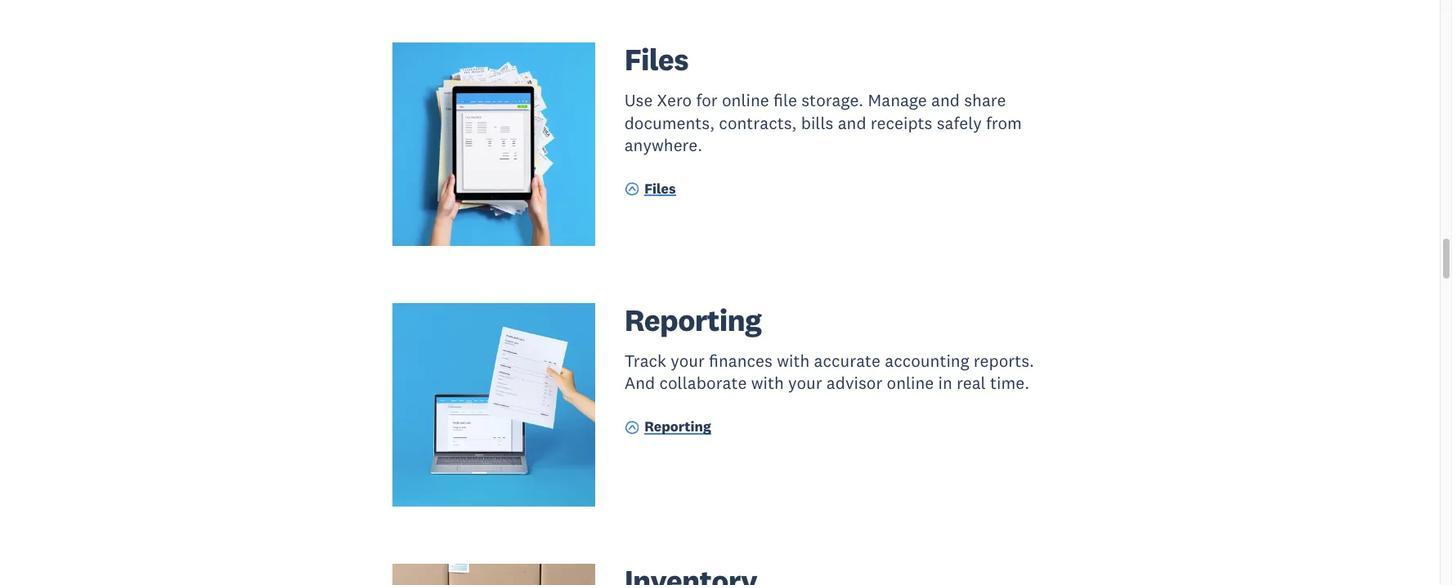 Task type: locate. For each thing, give the bounding box(es) containing it.
online
[[722, 89, 769, 112], [887, 372, 934, 395]]

with
[[777, 350, 810, 372], [751, 372, 784, 395]]

and
[[932, 89, 960, 112], [838, 112, 867, 134]]

1 vertical spatial reporting
[[645, 418, 711, 436]]

real
[[957, 372, 986, 395]]

0 vertical spatial files
[[625, 40, 689, 79]]

track your finances with accurate accounting reports. and collaborate with your advisor online in real time.
[[625, 350, 1035, 395]]

files inside button
[[645, 180, 676, 198]]

from
[[986, 112, 1022, 134]]

anywhere.
[[625, 134, 703, 156]]

reporting inside "button"
[[645, 418, 711, 436]]

reporting up track
[[625, 301, 762, 339]]

0 vertical spatial reporting
[[625, 301, 762, 339]]

file
[[774, 89, 797, 112]]

use xero for online file storage. manage and share documents, contracts, bills and receipts safely from anywhere.
[[625, 89, 1022, 156]]

your down accurate
[[789, 372, 823, 395]]

1 horizontal spatial and
[[932, 89, 960, 112]]

and down storage.
[[838, 112, 867, 134]]

finances
[[709, 350, 773, 372]]

reporting down collaborate
[[645, 418, 711, 436]]

contracts,
[[719, 112, 797, 134]]

0 vertical spatial online
[[722, 89, 769, 112]]

1 vertical spatial files
[[645, 180, 676, 198]]

online down accounting
[[887, 372, 934, 395]]

files up use
[[625, 40, 689, 79]]

time.
[[991, 372, 1030, 395]]

and up safely
[[932, 89, 960, 112]]

your
[[671, 350, 705, 372], [789, 372, 823, 395]]

and
[[625, 372, 655, 395]]

0 horizontal spatial your
[[671, 350, 705, 372]]

your up collaborate
[[671, 350, 705, 372]]

0 horizontal spatial online
[[722, 89, 769, 112]]

files down the anywhere.
[[645, 180, 676, 198]]

files
[[625, 40, 689, 79], [645, 180, 676, 198]]

with right "finances"
[[777, 350, 810, 372]]

1 vertical spatial online
[[887, 372, 934, 395]]

online up contracts,
[[722, 89, 769, 112]]

reporting
[[625, 301, 762, 339], [645, 418, 711, 436]]

1 horizontal spatial online
[[887, 372, 934, 395]]

documents,
[[625, 112, 715, 134]]



Task type: describe. For each thing, give the bounding box(es) containing it.
share
[[965, 89, 1006, 112]]

online inside use xero for online file storage. manage and share documents, contracts, bills and receipts safely from anywhere.
[[722, 89, 769, 112]]

receipts
[[871, 112, 933, 134]]

0 horizontal spatial and
[[838, 112, 867, 134]]

xero
[[657, 89, 692, 112]]

track
[[625, 350, 667, 372]]

use
[[625, 89, 653, 112]]

1 horizontal spatial your
[[789, 372, 823, 395]]

reports.
[[974, 350, 1035, 372]]

safely
[[937, 112, 982, 134]]

with down "finances"
[[751, 372, 784, 395]]

accurate
[[814, 350, 881, 372]]

online inside track your finances with accurate accounting reports. and collaborate with your advisor online in real time.
[[887, 372, 934, 395]]

advisor
[[827, 372, 883, 395]]

files button
[[625, 179, 676, 202]]

collaborate
[[660, 372, 747, 395]]

reporting button
[[625, 418, 711, 440]]

bills
[[801, 112, 834, 134]]

manage
[[868, 89, 927, 112]]

in
[[939, 372, 953, 395]]

storage.
[[802, 89, 864, 112]]

for
[[696, 89, 718, 112]]

accounting
[[885, 350, 970, 372]]



Task type: vqa. For each thing, say whether or not it's contained in the screenshot.
or
no



